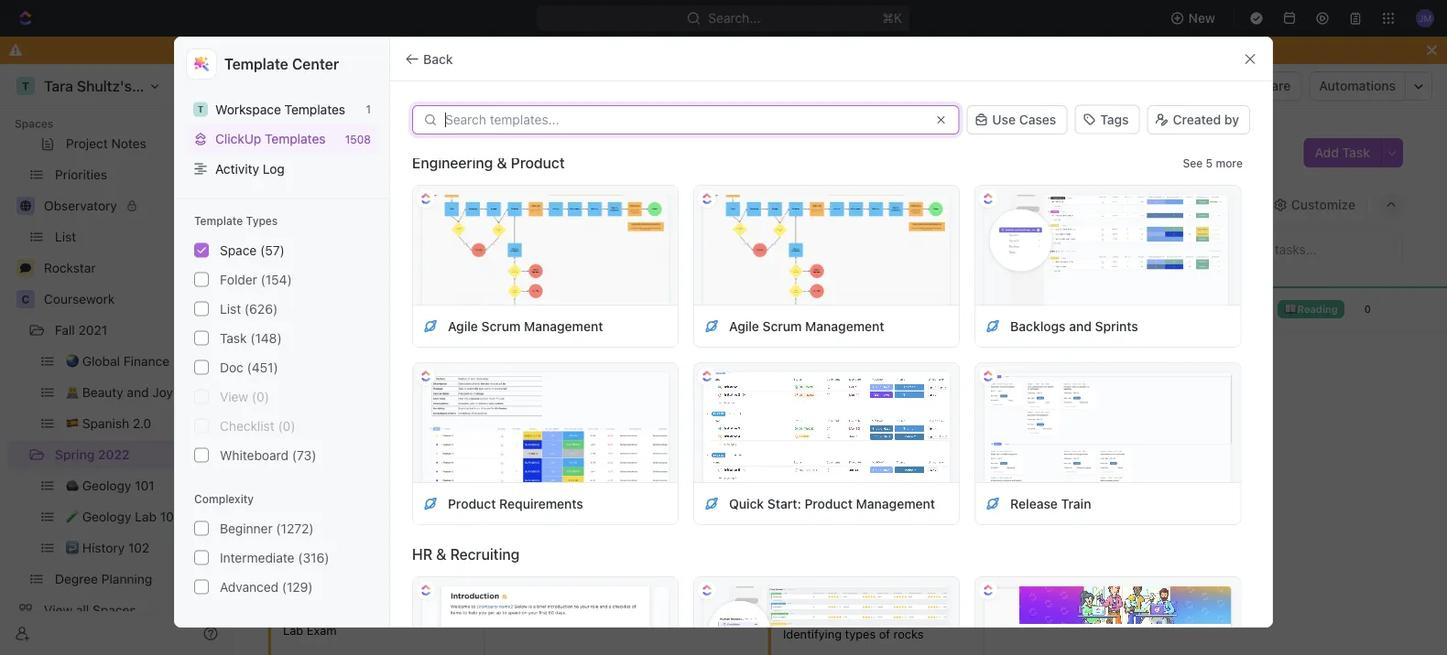 Task type: vqa. For each thing, say whether or not it's contained in the screenshot.
browser
yes



Task type: describe. For each thing, give the bounding box(es) containing it.
0 for ⚡️ quiz
[[597, 303, 603, 315]]

list link
[[388, 192, 414, 218]]

coursework
[[44, 292, 115, 307]]

globe image
[[20, 201, 31, 212]]

product requirements
[[448, 497, 583, 512]]

calendar link
[[627, 192, 685, 218]]

search
[[1157, 197, 1199, 213]]

lab up world?
[[900, 483, 916, 493]]

backlogs and sprints
[[1011, 319, 1139, 334]]

⚡️
[[534, 303, 545, 315]]

+ for the age of exploration
[[1030, 446, 1036, 458]]

0 for 📖  reading
[[1365, 303, 1371, 315]]

customize button
[[1268, 192, 1361, 218]]

& for engineering
[[497, 154, 507, 172]]

history inside ↩️ history 102 exam
[[361, 483, 392, 493]]

back
[[423, 51, 453, 66]]

guide!
[[874, 377, 909, 391]]

rocks
[[816, 504, 849, 518]]

by
[[473, 197, 489, 213]]

what
[[783, 504, 812, 518]]

advanced
[[220, 580, 279, 595]]

intermediate
[[220, 551, 295, 566]]

whiteboard
[[220, 448, 289, 463]]

created by
[[1173, 112, 1240, 127]]

automations button
[[1311, 72, 1405, 100]]

study
[[840, 377, 871, 391]]

quiz
[[547, 303, 570, 315]]

hr
[[412, 547, 433, 564]]

back button
[[398, 44, 464, 74]]

advanced (129)
[[220, 580, 313, 595]]

fall 2021 link
[[55, 316, 174, 345]]

fall 2021
[[55, 323, 107, 338]]

activity log
[[215, 161, 285, 176]]

↩️ history 102 exam
[[283, 483, 410, 514]]

calendar
[[631, 197, 685, 213]]

101 up rocks
[[919, 610, 933, 621]]

engineering & product
[[412, 154, 565, 172]]

customize
[[1292, 197, 1356, 213]]

(129)
[[282, 580, 313, 595]]

what rocks your world?
[[783, 504, 919, 518]]

management down quiz
[[524, 319, 603, 334]]

task inside button
[[1343, 145, 1371, 160]]

the
[[1033, 381, 1055, 395]]

5
[[1206, 157, 1213, 169]]

and
[[1069, 319, 1092, 334]]

+ add subtask for complete study guide!
[[780, 442, 860, 454]]

spaces
[[15, 117, 53, 130]]

by
[[1225, 112, 1240, 127]]

template for template center
[[224, 55, 288, 73]]

✍️  paper
[[1034, 303, 1077, 315]]

+ add subtask for 🧪  geology lab 101
[[780, 569, 860, 581]]

quick
[[729, 497, 764, 512]]

management right rocks
[[856, 497, 935, 512]]

engineering
[[412, 154, 493, 172]]

hide button
[[980, 239, 1019, 261]]

age
[[1058, 381, 1078, 395]]

subtask for 🧪  geology lab 101
[[813, 569, 860, 581]]

to
[[608, 43, 620, 58]]

lab down (129)
[[283, 624, 304, 637]]

Advanced (129) checkbox
[[194, 580, 209, 595]]

2 agile from the left
[[729, 319, 759, 334]]

templates for workspace templates
[[285, 102, 346, 117]]

tara shultz's workspace, , element
[[193, 102, 208, 117]]

more
[[1216, 157, 1243, 169]]

(0) for view (0)
[[252, 389, 269, 405]]

board link
[[715, 192, 755, 218]]

space
[[220, 243, 257, 258]]

102 inside ↩️ history 102 exam
[[395, 483, 410, 493]]

sidebar navigation
[[0, 64, 234, 656]]

quick start: product management
[[729, 497, 935, 512]]

log
[[263, 161, 285, 176]]

list for list by assignment type
[[448, 197, 470, 213]]

intermediate (316)
[[220, 551, 329, 566]]

exploration
[[1096, 381, 1158, 395]]

subtask up ↩️ history 102 exam at the left bottom of the page
[[313, 442, 360, 454]]

101 inside 🧪  geology lab 101 lab exam
[[418, 606, 433, 617]]

exam inside 🧪  geology lab 101 lab exam
[[307, 624, 337, 637]]

identifying
[[783, 628, 842, 642]]

of for rocks
[[879, 628, 891, 642]]

complexity
[[194, 493, 254, 506]]

add task
[[1315, 145, 1371, 160]]

102 for the age of exploration
[[1145, 360, 1161, 370]]

c
[[22, 293, 30, 306]]

+ for complete study guide!
[[780, 442, 786, 454]]

use
[[993, 112, 1016, 127]]

add task button
[[1304, 138, 1382, 168]]

3
[[883, 303, 890, 315]]

view
[[220, 389, 248, 405]]

overview
[[301, 197, 358, 213]]

list for list
[[392, 197, 414, 213]]

⚡️ quiz
[[534, 303, 570, 315]]

lab up rocks
[[900, 610, 916, 621]]

coursework link
[[44, 285, 222, 314]]

🧪 inside 🧪  geology lab 101 lab exam
[[348, 606, 359, 617]]

add for exam
[[289, 565, 310, 577]]

exam inside ↩️ history 102 exam
[[283, 500, 313, 514]]

activity
[[215, 161, 259, 176]]

📑  assignment
[[784, 303, 857, 315]]

clickup
[[215, 131, 261, 147]]

reading
[[1298, 303, 1338, 315]]

✍️
[[1034, 303, 1045, 315]]

product for engineering & product
[[511, 154, 565, 172]]

coursework, , element
[[16, 290, 35, 309]]

browser
[[667, 43, 716, 58]]

you
[[550, 43, 572, 58]]

cases
[[1019, 112, 1057, 127]]

do you want to enable browser notifications? enable hide this
[[530, 43, 918, 58]]

(154)
[[261, 272, 292, 287]]

list for list (626)
[[220, 301, 241, 317]]

subtask for complete study guide!
[[813, 442, 860, 454]]

(73)
[[292, 448, 317, 463]]

product for quick start: product management
[[805, 497, 853, 512]]

2 🧪  geology lab 101 from the top
[[849, 610, 933, 621]]

new button
[[1163, 4, 1227, 33]]

(451)
[[247, 360, 278, 375]]

checklist
[[220, 419, 275, 434]]

0 vertical spatial exam
[[297, 303, 324, 315]]

enable
[[814, 43, 855, 58]]

the age of exploration
[[1033, 381, 1158, 395]]

1 vertical spatial assignment
[[798, 303, 857, 315]]

hr & recruiting
[[412, 547, 520, 564]]

1 vertical spatial spring 2022 link
[[55, 441, 174, 470]]

2 horizontal spatial 1
[[1104, 303, 1109, 315]]

⌘k
[[883, 11, 903, 26]]



Task type: locate. For each thing, give the bounding box(es) containing it.
2 vertical spatial exam
[[307, 624, 337, 637]]

spring 2022 inside sidebar navigation
[[55, 448, 130, 463]]

0 horizontal spatial scrum
[[481, 319, 521, 334]]

2 scrum from the left
[[763, 319, 802, 334]]

subtask up quick start: product management
[[813, 442, 860, 454]]

2 horizontal spatial hide
[[1231, 197, 1259, 213]]

share button
[[1245, 71, 1302, 101]]

0 horizontal spatial history
[[361, 483, 392, 493]]

102
[[895, 360, 911, 370], [1145, 360, 1161, 370], [395, 483, 410, 493]]

2 agile scrum management from the left
[[729, 319, 885, 334]]

template up "workspace" on the top left
[[224, 55, 288, 73]]

+ add subtask
[[279, 442, 360, 454], [780, 442, 860, 454], [1030, 446, 1110, 458], [279, 565, 360, 577], [780, 569, 860, 581]]

1 horizontal spatial list
[[392, 197, 414, 213]]

add up (129)
[[289, 565, 310, 577]]

center
[[292, 55, 339, 73]]

1 up 1508
[[366, 103, 371, 116]]

1 vertical spatial hide
[[1231, 197, 1259, 213]]

+ add subtask up quick start: product management
[[780, 442, 860, 454]]

management down 📑  assignment at the top right
[[805, 319, 885, 334]]

102 for complete study guide!
[[895, 360, 911, 370]]

subtask up 🧪  geology lab 101 lab exam
[[313, 565, 360, 577]]

1 vertical spatial (0)
[[278, 419, 296, 434]]

0 horizontal spatial 1
[[289, 530, 295, 543]]

task
[[1343, 145, 1371, 160], [220, 331, 247, 346]]

template for template types
[[194, 215, 243, 228]]

↩️ inside ↩️ history 102 exam
[[348, 483, 359, 493]]

history for guide!
[[861, 360, 892, 370]]

(316)
[[298, 551, 329, 566]]

activity log button
[[186, 154, 378, 184]]

1
[[366, 103, 371, 116], [1104, 303, 1109, 315], [289, 530, 295, 543]]

management
[[524, 319, 603, 334], [805, 319, 885, 334], [856, 497, 935, 512]]

📖  reading
[[1284, 303, 1338, 315]]

101 right 🪨
[[400, 360, 414, 370]]

templates for clickup templates
[[265, 131, 326, 147]]

1 agile from the left
[[448, 319, 478, 334]]

hide up backlogs
[[987, 243, 1011, 256]]

0 vertical spatial &
[[497, 154, 507, 172]]

1 horizontal spatial assignment
[[798, 303, 857, 315]]

history for of
[[1111, 360, 1143, 370]]

1 horizontal spatial 102
[[895, 360, 911, 370]]

scrum
[[481, 319, 521, 334], [763, 319, 802, 334]]

add right whiteboard
[[289, 442, 310, 454]]

clickup templates
[[215, 131, 326, 147]]

0 vertical spatial task
[[1343, 145, 1371, 160]]

0 vertical spatial template
[[224, 55, 288, 73]]

+ for 🧪  geology lab 101
[[780, 569, 786, 581]]

0 horizontal spatial ↩️
[[348, 483, 359, 493]]

spring 2022 link
[[354, 75, 456, 97], [55, 441, 174, 470]]

task up customize
[[1343, 145, 1371, 160]]

2 ↩️ history 102 from the left
[[1099, 360, 1161, 370]]

1 vertical spatial exam
[[283, 500, 313, 514]]

& right hr
[[436, 547, 447, 564]]

0 vertical spatial 1
[[366, 103, 371, 116]]

world?
[[881, 504, 919, 518]]

↩️ for of
[[1099, 360, 1109, 370]]

add up start:
[[789, 442, 811, 454]]

exam right the 💯
[[297, 303, 324, 315]]

1 🧪  geology lab 101 from the top
[[849, 483, 933, 493]]

fall
[[55, 323, 75, 338]]

1 up the 'sprints'
[[1104, 303, 1109, 315]]

(57)
[[260, 243, 285, 258]]

0 right quiz
[[597, 303, 603, 315]]

1 vertical spatial task
[[220, 331, 247, 346]]

(626)
[[245, 301, 278, 317]]

hide down more
[[1231, 197, 1259, 213]]

0 horizontal spatial product
[[448, 497, 496, 512]]

subtask up train
[[1064, 446, 1110, 458]]

Search templates... text field
[[445, 113, 923, 127]]

1 horizontal spatial scrum
[[763, 319, 802, 334]]

beginner (1272)
[[220, 521, 314, 537]]

assignees
[[800, 243, 854, 256]]

🧪  geology lab 101 up world?
[[849, 483, 933, 493]]

templates down "center"
[[285, 102, 346, 117]]

2 horizontal spatial list
[[448, 197, 470, 213]]

use cases button
[[967, 105, 1068, 135]]

see 5 more
[[1183, 157, 1243, 169]]

🪨
[[348, 360, 359, 370]]

overview link
[[298, 192, 358, 218]]

list (626)
[[220, 301, 278, 317]]

templates up activity log button
[[265, 131, 326, 147]]

0 horizontal spatial hide
[[864, 43, 892, 58]]

↩️ for guide!
[[849, 360, 859, 370]]

complete
[[783, 377, 837, 391]]

geology inside 🧪  geology lab 101 lab exam
[[361, 606, 397, 617]]

0 right reading
[[1365, 303, 1371, 315]]

sprints
[[1095, 319, 1139, 334]]

1 horizontal spatial agile
[[729, 319, 759, 334]]

spring
[[377, 78, 416, 93], [278, 137, 354, 167], [783, 360, 812, 370], [1033, 360, 1062, 370], [55, 448, 95, 463], [783, 483, 812, 493], [783, 610, 812, 621]]

1 horizontal spatial agile scrum management
[[729, 319, 885, 334]]

workspace
[[215, 102, 281, 117]]

1 horizontal spatial product
[[511, 154, 565, 172]]

list down engineering at the left top of page
[[392, 197, 414, 213]]

(0) up (73)
[[278, 419, 296, 434]]

1 horizontal spatial history
[[861, 360, 892, 370]]

0 horizontal spatial 0
[[597, 303, 603, 315]]

1 horizontal spatial (0)
[[278, 419, 296, 434]]

rocks
[[894, 628, 924, 642]]

Search tasks... text field
[[1219, 236, 1403, 263]]

2 vertical spatial hide
[[987, 243, 1011, 256]]

🧪  geology lab 101 up rocks
[[849, 610, 933, 621]]

2021
[[78, 323, 107, 338]]

2 vertical spatial 1
[[289, 530, 295, 543]]

1 horizontal spatial ↩️ history 102
[[1099, 360, 1161, 370]]

1 vertical spatial template
[[194, 215, 243, 228]]

complete study guide!
[[783, 377, 909, 391]]

1 horizontal spatial 1
[[366, 103, 371, 116]]

release
[[1011, 497, 1058, 512]]

+ add subtask up ↩️ history 102 exam at the left bottom of the page
[[279, 442, 360, 454]]

(0) right view
[[252, 389, 269, 405]]

list by assignment type link
[[444, 192, 597, 218]]

(148)
[[250, 331, 282, 346]]

2 0 from the left
[[1365, 303, 1371, 315]]

of for exploration
[[1082, 381, 1093, 395]]

t
[[198, 104, 204, 115]]

0 horizontal spatial assignment
[[492, 197, 564, 213]]

2 horizontal spatial product
[[805, 497, 853, 512]]

types
[[845, 628, 876, 642]]

+ add subtask for the age of exploration
[[1030, 446, 1110, 458]]

of
[[1082, 381, 1093, 395], [879, 628, 891, 642]]

+ add subtask up (129)
[[279, 565, 360, 577]]

train
[[1061, 497, 1092, 512]]

+ left (73)
[[279, 442, 286, 454]]

template up space
[[194, 215, 243, 228]]

agile scrum management down 📑  assignment at the top right
[[729, 319, 885, 334]]

1 horizontal spatial &
[[497, 154, 507, 172]]

add for the age of exploration
[[1039, 446, 1061, 458]]

1 agile scrum management from the left
[[448, 319, 603, 334]]

None checkbox
[[194, 302, 209, 317], [194, 331, 209, 346], [194, 419, 209, 434], [194, 449, 209, 463], [194, 302, 209, 317], [194, 331, 209, 346], [194, 419, 209, 434], [194, 449, 209, 463]]

use cases button
[[967, 104, 1068, 137]]

add up identifying
[[789, 569, 811, 581]]

automations
[[1320, 78, 1396, 93]]

4
[[1039, 411, 1047, 424]]

0 vertical spatial (0)
[[252, 389, 269, 405]]

2022
[[420, 78, 451, 93], [360, 137, 423, 167], [814, 360, 837, 370], [1064, 360, 1087, 370], [98, 448, 130, 463], [814, 483, 837, 493], [814, 610, 837, 621]]

+ add subtask up identifying
[[780, 569, 860, 581]]

spring inside sidebar navigation
[[55, 448, 95, 463]]

assignees button
[[777, 239, 862, 261]]

0 vertical spatial hide
[[864, 43, 892, 58]]

0 vertical spatial templates
[[285, 102, 346, 117]]

hide button
[[1209, 192, 1264, 218]]

exam up (1272) at the left bottom of page
[[283, 500, 313, 514]]

0
[[597, 303, 603, 315], [1365, 303, 1371, 315]]

1 horizontal spatial task
[[1343, 145, 1371, 160]]

2022 inside sidebar navigation
[[98, 448, 130, 463]]

0 horizontal spatial task
[[220, 331, 247, 346]]

Beginner (1272) checkbox
[[194, 522, 209, 537]]

use cases
[[993, 112, 1057, 127]]

doc (451)
[[220, 360, 278, 375]]

lab
[[900, 483, 916, 493], [400, 606, 416, 617], [900, 610, 916, 621], [283, 624, 304, 637]]

& for hr
[[436, 547, 447, 564]]

2 horizontal spatial ↩️
[[1099, 360, 1109, 370]]

0 horizontal spatial (0)
[[252, 389, 269, 405]]

observatory link
[[44, 191, 222, 221]]

0 horizontal spatial of
[[879, 628, 891, 642]]

↩️
[[849, 360, 859, 370], [1099, 360, 1109, 370], [348, 483, 359, 493]]

& up the list by assignment type link
[[497, 154, 507, 172]]

subtask
[[313, 442, 360, 454], [813, 442, 860, 454], [1064, 446, 1110, 458], [313, 565, 360, 577], [813, 569, 860, 581]]

hide left this
[[864, 43, 892, 58]]

0 horizontal spatial agile scrum management
[[448, 319, 603, 334]]

doc
[[220, 360, 244, 375]]

0 horizontal spatial ↩️ history 102
[[849, 360, 911, 370]]

add down 4
[[1039, 446, 1061, 458]]

subtask up "identifying types of rocks"
[[813, 569, 860, 581]]

(0)
[[252, 389, 269, 405], [278, 419, 296, 434]]

of right age
[[1082, 381, 1093, 395]]

📑
[[784, 303, 795, 315]]

2 horizontal spatial history
[[1111, 360, 1143, 370]]

1 horizontal spatial of
[[1082, 381, 1093, 395]]

+ down what
[[780, 569, 786, 581]]

0 vertical spatial 🧪  geology lab 101
[[849, 483, 933, 493]]

exam
[[297, 303, 324, 315], [283, 500, 313, 514], [307, 624, 337, 637]]

1 0 from the left
[[597, 303, 603, 315]]

release train
[[1011, 497, 1092, 512]]

↩️ history 102 for guide!
[[849, 360, 911, 370]]

list down folder at the left top
[[220, 301, 241, 317]]

+ up (129)
[[279, 565, 286, 577]]

list by assignment type
[[448, 197, 597, 213]]

101 up world?
[[919, 483, 933, 493]]

whiteboard (73)
[[220, 448, 317, 463]]

0 vertical spatial of
[[1082, 381, 1093, 395]]

1 vertical spatial 🧪  geology lab 101
[[849, 610, 933, 621]]

0 vertical spatial spring 2022 link
[[354, 75, 456, 97]]

view (0)
[[220, 389, 269, 405]]

↩️ history 102 up exploration
[[1099, 360, 1161, 370]]

this
[[896, 43, 918, 58]]

1 vertical spatial templates
[[265, 131, 326, 147]]

101 down hr
[[418, 606, 433, 617]]

add for 🧪  geology lab 101
[[789, 569, 811, 581]]

hide inside dropdown button
[[1231, 197, 1259, 213]]

0 horizontal spatial list
[[220, 301, 241, 317]]

1 horizontal spatial ↩️
[[849, 360, 859, 370]]

0 vertical spatial assignment
[[492, 197, 564, 213]]

task up doc
[[220, 331, 247, 346]]

1 scrum from the left
[[481, 319, 521, 334]]

Intermediate (316) checkbox
[[194, 551, 209, 566]]

of left rocks
[[879, 628, 891, 642]]

0 horizontal spatial 102
[[395, 483, 410, 493]]

0 horizontal spatial agile
[[448, 319, 478, 334]]

1 horizontal spatial hide
[[987, 243, 1011, 256]]

assignment right 📑
[[798, 303, 857, 315]]

add inside button
[[1315, 145, 1339, 160]]

1 horizontal spatial spring 2022 link
[[354, 75, 456, 97]]

1 up intermediate (316)
[[289, 530, 295, 543]]

↩️ history 102 up guide!
[[849, 360, 911, 370]]

lab down hr
[[400, 606, 416, 617]]

tags button
[[1075, 105, 1140, 134]]

0 horizontal spatial &
[[436, 547, 447, 564]]

0 horizontal spatial spring 2022 link
[[55, 441, 174, 470]]

(0) for checklist (0)
[[278, 419, 296, 434]]

search...
[[709, 11, 761, 26]]

add up customize
[[1315, 145, 1339, 160]]

hide inside button
[[987, 243, 1011, 256]]

None checkbox
[[194, 243, 209, 258], [194, 273, 209, 287], [194, 361, 209, 375], [194, 390, 209, 405], [194, 243, 209, 258], [194, 273, 209, 287], [194, 361, 209, 375], [194, 390, 209, 405]]

backlogs
[[1011, 319, 1066, 334]]

list left "by"
[[448, 197, 470, 213]]

assignment right "by"
[[492, 197, 564, 213]]

new
[[1189, 11, 1216, 26]]

2 horizontal spatial 102
[[1145, 360, 1161, 370]]

add for complete study guide!
[[789, 442, 811, 454]]

subtask for the age of exploration
[[1064, 446, 1110, 458]]

exam down (129)
[[307, 624, 337, 637]]

geology
[[361, 360, 397, 370], [861, 483, 898, 493], [361, 606, 397, 617], [861, 610, 898, 621]]

+ add subtask down 4
[[1030, 446, 1110, 458]]

1 ↩️ history 102 from the left
[[849, 360, 911, 370]]

requirements
[[499, 497, 583, 512]]

1 vertical spatial 1
[[1104, 303, 1109, 315]]

1 vertical spatial &
[[436, 547, 447, 564]]

↩️ history 102 for of
[[1099, 360, 1161, 370]]

+ up start:
[[780, 442, 786, 454]]

space (57)
[[220, 243, 285, 258]]

checklist (0)
[[220, 419, 296, 434]]

created
[[1173, 112, 1222, 127]]

1 vertical spatial of
[[879, 628, 891, 642]]

created by button
[[1147, 105, 1251, 135]]

agile scrum management down ⚡️
[[448, 319, 603, 334]]

💯
[[284, 303, 295, 315]]

+ up release
[[1030, 446, 1036, 458]]

1 horizontal spatial 0
[[1365, 303, 1371, 315]]



